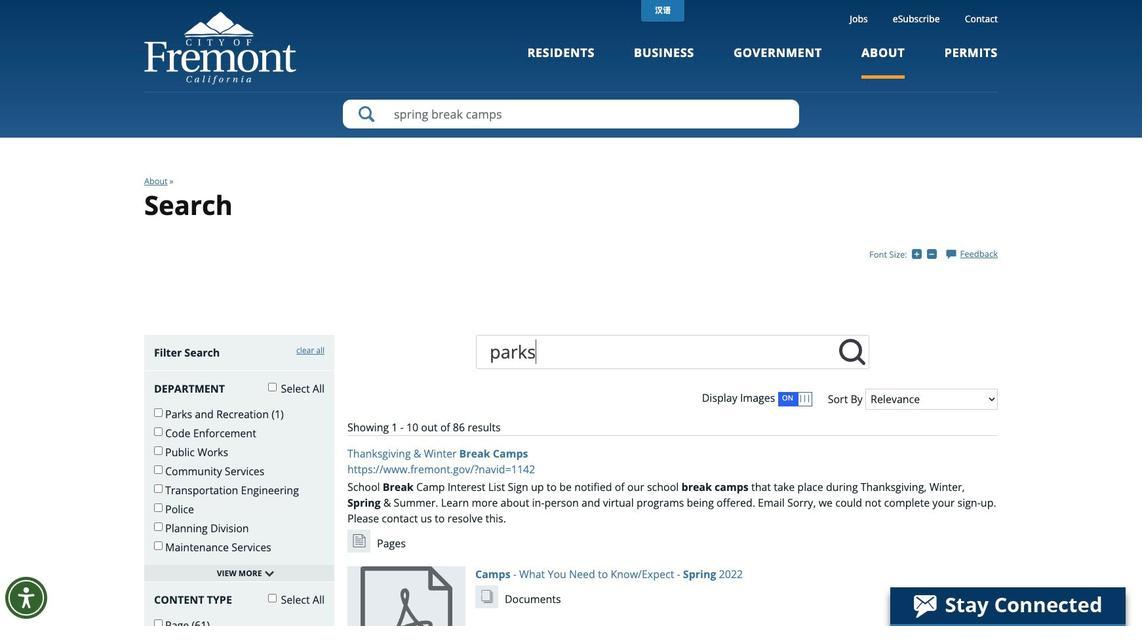 Task type: vqa. For each thing, say whether or not it's contained in the screenshot.
the bottommost Tax
no



Task type: locate. For each thing, give the bounding box(es) containing it.
Search... text field
[[477, 336, 836, 368]]

Search text field
[[343, 100, 799, 129]]

None checkbox
[[268, 383, 277, 391], [154, 408, 163, 417], [154, 447, 163, 455], [154, 485, 163, 493], [154, 504, 163, 512], [268, 594, 277, 603], [154, 620, 163, 626], [268, 383, 277, 391], [154, 408, 163, 417], [154, 447, 163, 455], [154, 485, 163, 493], [154, 504, 163, 512], [268, 594, 277, 603], [154, 620, 163, 626]]

None text field
[[836, 336, 869, 368]]

stay connected image
[[891, 588, 1125, 624]]

None checkbox
[[154, 428, 163, 436], [154, 466, 163, 474], [154, 523, 163, 531], [154, 542, 163, 550], [154, 428, 163, 436], [154, 466, 163, 474], [154, 523, 163, 531], [154, 542, 163, 550]]



